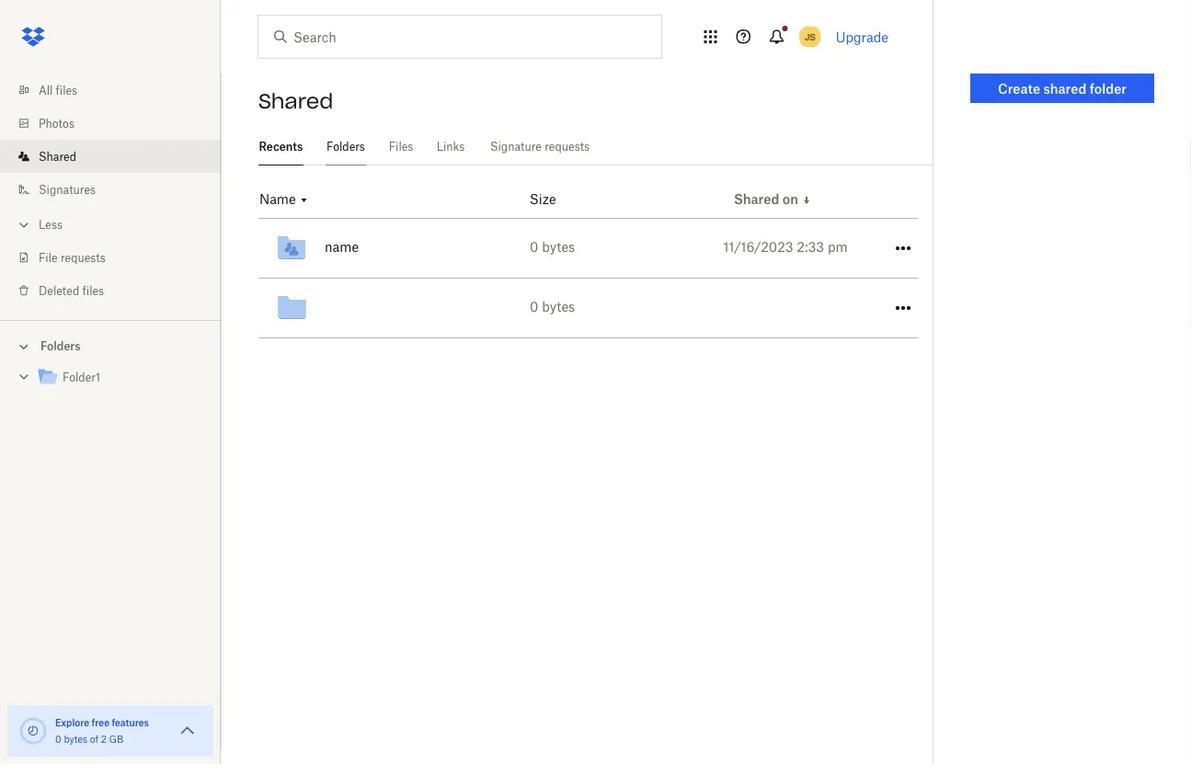 Task type: describe. For each thing, give the bounding box(es) containing it.
11/16/2023 2:33 pm
[[724, 239, 848, 255]]

all files
[[39, 83, 77, 97]]

gb
[[109, 734, 123, 745]]

2
[[101, 734, 107, 745]]

2 more actions image from the top
[[892, 297, 914, 319]]

js button
[[795, 22, 825, 52]]

dropbox image
[[15, 18, 52, 55]]

0 vertical spatial shared
[[258, 88, 333, 114]]

deleted files link
[[15, 274, 221, 307]]

on
[[783, 191, 798, 207]]

explore
[[55, 717, 89, 729]]

photos link
[[15, 107, 221, 140]]

list containing all files
[[0, 63, 221, 320]]

create shared folder
[[998, 80, 1127, 96]]

js
[[805, 31, 816, 42]]

files for all files
[[56, 83, 77, 97]]

folder1 link
[[37, 366, 206, 391]]

quota usage element
[[18, 717, 48, 746]]

files
[[389, 140, 413, 154]]

folders button
[[0, 332, 221, 359]]

upgrade link
[[836, 29, 889, 45]]

bytes inside explore free features 0 bytes of 2 gb
[[64, 734, 87, 745]]

recents
[[259, 140, 303, 154]]

file requests link
[[15, 241, 221, 274]]

links link
[[436, 129, 465, 163]]

shared on
[[734, 191, 798, 207]]

file requests
[[39, 251, 106, 264]]

0 bytes for second more actions icon
[[530, 299, 575, 314]]

0 for 2nd more actions icon from the bottom of the page
[[530, 239, 539, 255]]

shared
[[1044, 80, 1087, 96]]

create
[[998, 80, 1041, 96]]

pm
[[828, 239, 848, 255]]

size
[[530, 191, 556, 207]]

folders inside button
[[40, 339, 81, 353]]

template stateless image
[[299, 195, 310, 206]]

name
[[259, 191, 296, 207]]

shared inside dropdown button
[[734, 191, 779, 207]]

folder1
[[63, 371, 100, 385]]

deleted
[[39, 284, 79, 298]]

0 bytes for 2nd more actions icon from the bottom of the page
[[530, 239, 575, 255]]

links
[[437, 140, 465, 154]]

shared list item
[[0, 140, 221, 173]]

shared on button
[[734, 191, 812, 209]]

requests for file requests
[[61, 251, 106, 264]]

folders link
[[325, 129, 366, 163]]

size button
[[530, 191, 556, 207]]

bytes for second more actions icon
[[542, 299, 575, 314]]

name link
[[273, 219, 577, 278]]

name button
[[259, 191, 310, 209]]

file
[[39, 251, 58, 264]]



Task type: vqa. For each thing, say whether or not it's contained in the screenshot.
Comments on this file will show up here.
no



Task type: locate. For each thing, give the bounding box(es) containing it.
bytes for 2nd more actions icon from the bottom of the page
[[542, 239, 575, 255]]

folders
[[327, 140, 365, 154], [40, 339, 81, 353]]

template stateless image
[[801, 195, 812, 206]]

2 vertical spatial shared
[[734, 191, 779, 207]]

0 vertical spatial 0 bytes
[[530, 239, 575, 255]]

shared up recents "link"
[[258, 88, 333, 114]]

files right all
[[56, 83, 77, 97]]

0 vertical spatial bytes
[[542, 239, 575, 255]]

name image
[[273, 230, 310, 267]]

files link
[[388, 129, 414, 163]]

1 vertical spatial bytes
[[542, 299, 575, 314]]

shared down photos
[[39, 149, 76, 163]]

bytes
[[542, 239, 575, 255], [542, 299, 575, 314], [64, 734, 87, 745]]

1 vertical spatial 0 bytes
[[530, 299, 575, 314]]

folders up folder1
[[40, 339, 81, 353]]

requests right file
[[61, 251, 106, 264]]

explore free features 0 bytes of 2 gb
[[55, 717, 149, 745]]

0 horizontal spatial shared
[[39, 149, 76, 163]]

1 vertical spatial 0
[[530, 299, 539, 314]]

of
[[90, 734, 98, 745]]

folders left files at the top
[[327, 140, 365, 154]]

1 vertical spatial more actions image
[[892, 297, 914, 319]]

0 vertical spatial requests
[[545, 140, 590, 154]]

0 inside explore free features 0 bytes of 2 gb
[[55, 734, 61, 745]]

1 vertical spatial folders
[[40, 339, 81, 353]]

create shared folder button
[[971, 74, 1155, 103]]

1 vertical spatial requests
[[61, 251, 106, 264]]

free
[[92, 717, 109, 729]]

2 horizontal spatial shared
[[734, 191, 779, 207]]

0
[[530, 239, 539, 255], [530, 299, 539, 314], [55, 734, 61, 745]]

shared left "on"
[[734, 191, 779, 207]]

tab list containing recents
[[258, 129, 933, 166]]

all
[[39, 83, 53, 97]]

less
[[39, 218, 63, 231]]

1 vertical spatial shared
[[39, 149, 76, 163]]

2 vertical spatial 0
[[55, 734, 61, 745]]

signature requests
[[490, 140, 590, 154]]

signatures
[[39, 183, 96, 196]]

requests right signature
[[545, 140, 590, 154]]

2 0 bytes from the top
[[530, 299, 575, 314]]

shared inside list item
[[39, 149, 76, 163]]

list
[[0, 63, 221, 320]]

all files link
[[15, 74, 221, 107]]

0 vertical spatial more actions image
[[892, 237, 914, 259]]

2:33
[[797, 239, 824, 255]]

1 horizontal spatial files
[[82, 284, 104, 298]]

1 horizontal spatial folders
[[327, 140, 365, 154]]

requests inside list
[[61, 251, 106, 264]]

deleted files
[[39, 284, 104, 298]]

photos
[[39, 116, 74, 130]]

1 horizontal spatial requests
[[545, 140, 590, 154]]

0 horizontal spatial requests
[[61, 251, 106, 264]]

shared link
[[15, 140, 221, 173]]

0 horizontal spatial folders
[[40, 339, 81, 353]]

0 vertical spatial folders
[[327, 140, 365, 154]]

2 vertical spatial bytes
[[64, 734, 87, 745]]

0 horizontal spatial files
[[56, 83, 77, 97]]

files for deleted files
[[82, 284, 104, 298]]

1 horizontal spatial shared
[[258, 88, 333, 114]]

more actions image
[[892, 237, 914, 259], [892, 297, 914, 319]]

signature
[[490, 140, 542, 154]]

requests for signature requests
[[545, 140, 590, 154]]

signatures link
[[15, 173, 221, 206]]

signature requests link
[[488, 129, 592, 163]]

0 vertical spatial files
[[56, 83, 77, 97]]

less image
[[15, 216, 33, 234]]

0 bytes
[[530, 239, 575, 255], [530, 299, 575, 314]]

1 vertical spatial files
[[82, 284, 104, 298]]

features
[[112, 717, 149, 729]]

11/16/2023
[[724, 239, 793, 255]]

tab list
[[258, 129, 933, 166]]

0 for second more actions icon
[[530, 299, 539, 314]]

name
[[325, 239, 359, 255]]

upgrade
[[836, 29, 889, 45]]

recents link
[[258, 129, 303, 163]]

files
[[56, 83, 77, 97], [82, 284, 104, 298]]

1 more actions image from the top
[[892, 237, 914, 259]]

Search in folder "Dropbox" text field
[[293, 27, 624, 47]]

files right deleted
[[82, 284, 104, 298]]

folder
[[1090, 80, 1127, 96]]

requests
[[545, 140, 590, 154], [61, 251, 106, 264]]

0 vertical spatial 0
[[530, 239, 539, 255]]

1 0 bytes from the top
[[530, 239, 575, 255]]

shared
[[258, 88, 333, 114], [39, 149, 76, 163], [734, 191, 779, 207]]

folders inside tab list
[[327, 140, 365, 154]]



